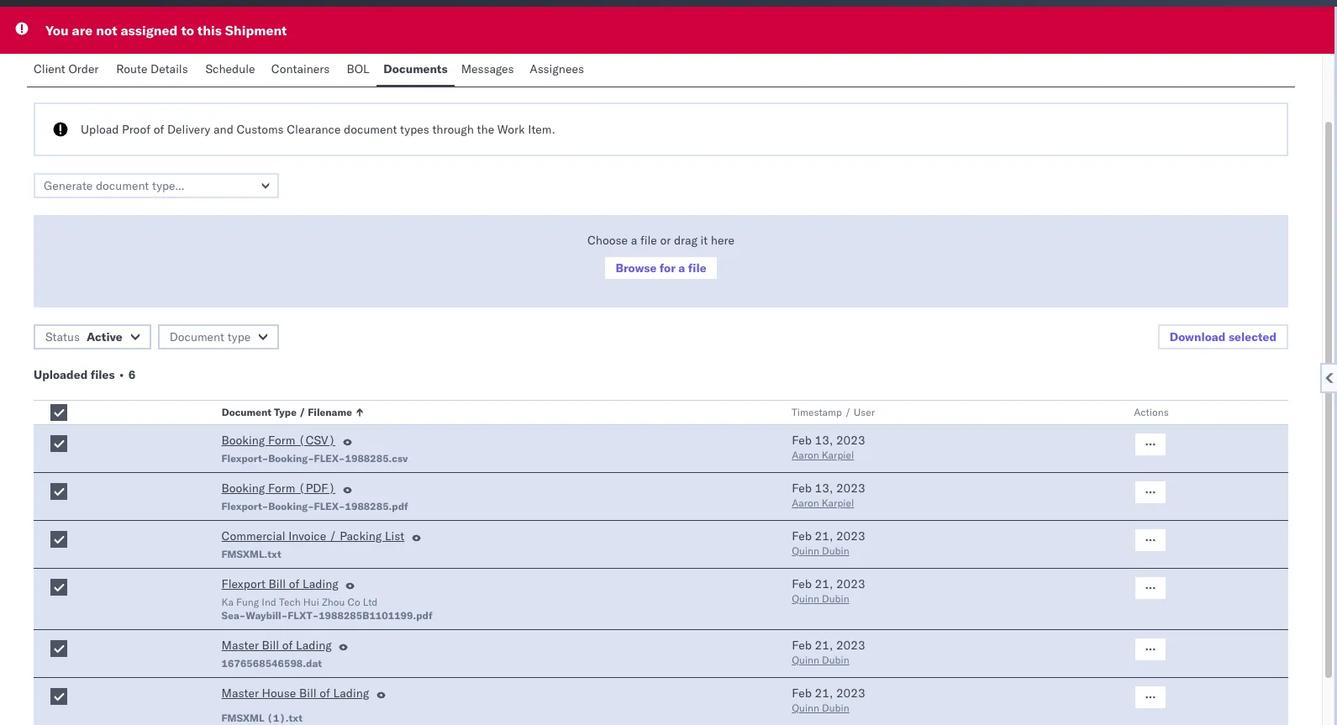 Task type: locate. For each thing, give the bounding box(es) containing it.
3 feb 21, 2023 quinn dubin from the top
[[792, 638, 866, 667]]

download selected
[[1170, 330, 1277, 345]]

files
[[91, 367, 115, 383]]

4 quinn from the top
[[792, 702, 820, 715]]

download selected button
[[1158, 325, 1289, 350]]

the
[[477, 122, 495, 137]]

of right house
[[320, 686, 330, 701]]

2 feb 13, 2023 aaron karpiel from the top
[[792, 481, 866, 509]]

0 vertical spatial bill
[[269, 577, 286, 592]]

1 vertical spatial a
[[679, 261, 686, 276]]

1 vertical spatial aaron
[[792, 497, 819, 509]]

2 13, from the top
[[815, 481, 833, 496]]

upload proof of delivery and customs clearance document types through the work item.
[[81, 122, 556, 137]]

a inside browse for a file button
[[679, 261, 686, 276]]

upload
[[81, 122, 119, 137]]

2 flexport- from the top
[[222, 500, 268, 513]]

sea-waybill-flxt-1988285b1101199.pdf
[[222, 610, 433, 622]]

karpiel
[[822, 449, 854, 462], [822, 497, 854, 509]]

booking inside "link"
[[222, 481, 265, 496]]

booking for booking form (pdf)
[[222, 481, 265, 496]]

commercial invoice / packing list link
[[222, 528, 405, 548]]

of up tech
[[289, 577, 300, 592]]

2 master from the top
[[222, 686, 259, 701]]

0 vertical spatial aaron
[[792, 449, 819, 462]]

document type / filename
[[222, 406, 352, 419]]

21, for sea-waybill-flxt-1988285b1101199.pdf
[[815, 577, 833, 592]]

schedule button
[[199, 54, 265, 87]]

selected
[[1229, 330, 1277, 345]]

client order button
[[27, 54, 110, 87]]

route details
[[116, 61, 188, 77]]

1 flexport- from the top
[[222, 452, 268, 465]]

booking
[[222, 433, 265, 448], [222, 481, 265, 496]]

1 vertical spatial booking-
[[268, 500, 314, 513]]

1 vertical spatial karpiel
[[822, 497, 854, 509]]

1 vertical spatial feb 13, 2023 aaron karpiel
[[792, 481, 866, 509]]

feb for booking form (csv)
[[792, 433, 812, 448]]

lading down flxt-
[[296, 638, 332, 653]]

1 dubin from the top
[[822, 545, 850, 557]]

3 2023 from the top
[[836, 529, 866, 544]]

0 horizontal spatial /
[[299, 406, 305, 419]]

bol button
[[340, 54, 377, 87]]

0 vertical spatial 13,
[[815, 433, 833, 448]]

bill for master
[[262, 638, 279, 653]]

type
[[228, 330, 251, 345]]

master bill of lading link
[[222, 637, 332, 657]]

feb 13, 2023 aaron karpiel for (pdf)
[[792, 481, 866, 509]]

1 vertical spatial flexport-
[[222, 500, 268, 513]]

timestamp / user button
[[789, 403, 1101, 420]]

1 flex- from the top
[[314, 452, 345, 465]]

filename
[[308, 406, 352, 419]]

not
[[96, 22, 117, 39]]

bill up ind
[[269, 577, 286, 592]]

feb for booking form (pdf)
[[792, 481, 812, 496]]

master
[[222, 638, 259, 653], [222, 686, 259, 701]]

flexport- down booking form (csv)
[[222, 452, 268, 465]]

aaron for (pdf)
[[792, 497, 819, 509]]

feb 21, 2023 quinn dubin for 1676568546598.dat
[[792, 638, 866, 667]]

assignees button
[[523, 54, 594, 87]]

2 flex- from the top
[[314, 500, 345, 513]]

of
[[154, 122, 164, 137], [289, 577, 300, 592], [282, 638, 293, 653], [320, 686, 330, 701]]

quinn
[[792, 545, 820, 557], [792, 593, 820, 605], [792, 654, 820, 667], [792, 702, 820, 715]]

1 vertical spatial file
[[688, 261, 707, 276]]

fung
[[236, 596, 259, 609]]

0 vertical spatial file
[[641, 233, 657, 248]]

1 vertical spatial master
[[222, 686, 259, 701]]

lading for master bill of lading
[[296, 638, 332, 653]]

feb 21, 2023 quinn dubin
[[792, 529, 866, 557], [792, 577, 866, 605], [792, 638, 866, 667], [792, 686, 866, 715]]

2 booking- from the top
[[268, 500, 314, 513]]

karpiel for (csv)
[[822, 449, 854, 462]]

master for master house bill of lading
[[222, 686, 259, 701]]

0 vertical spatial flexport-
[[222, 452, 268, 465]]

lading right house
[[333, 686, 369, 701]]

4 2023 from the top
[[836, 577, 866, 592]]

2 quinn from the top
[[792, 593, 820, 605]]

2 feb from the top
[[792, 481, 812, 496]]

booking for booking form (csv)
[[222, 433, 265, 448]]

document type / filename button
[[218, 403, 759, 420]]

6 2023 from the top
[[836, 686, 866, 701]]

4 feb 21, 2023 quinn dubin from the top
[[792, 686, 866, 715]]

4 21, from the top
[[815, 686, 833, 701]]

2 21, from the top
[[815, 577, 833, 592]]

1 horizontal spatial a
[[679, 261, 686, 276]]

2023 for booking form (pdf)
[[836, 481, 866, 496]]

hui
[[303, 596, 319, 609]]

3 quinn from the top
[[792, 654, 820, 667]]

lading up the hui
[[303, 577, 339, 592]]

2 vertical spatial lading
[[333, 686, 369, 701]]

master house bill of lading link
[[222, 685, 369, 705]]

feb 13, 2023 aaron karpiel for (csv)
[[792, 433, 866, 462]]

1 2023 from the top
[[836, 433, 866, 448]]

None checkbox
[[50, 404, 67, 421], [50, 483, 67, 500], [50, 641, 67, 657], [50, 404, 67, 421], [50, 483, 67, 500], [50, 641, 67, 657]]

1 vertical spatial document
[[222, 406, 271, 419]]

booking down document type / filename
[[222, 433, 265, 448]]

1 feb 13, 2023 aaron karpiel from the top
[[792, 433, 866, 462]]

form down type
[[268, 433, 295, 448]]

booking up commercial
[[222, 481, 265, 496]]

a
[[631, 233, 637, 248], [679, 261, 686, 276]]

/ right the 'invoice'
[[329, 529, 337, 544]]

1 horizontal spatial file
[[688, 261, 707, 276]]

21,
[[815, 529, 833, 544], [815, 577, 833, 592], [815, 638, 833, 653], [815, 686, 833, 701]]

1 form from the top
[[268, 433, 295, 448]]

0 vertical spatial form
[[268, 433, 295, 448]]

3 21, from the top
[[815, 638, 833, 653]]

/ for commercial invoice / packing list
[[329, 529, 337, 544]]

2023 for booking form (csv)
[[836, 433, 866, 448]]

2 form from the top
[[268, 481, 295, 496]]

/ left 'user'
[[845, 406, 852, 419]]

feb for master bill of lading
[[792, 638, 812, 653]]

document
[[344, 122, 397, 137]]

form left (pdf)
[[268, 481, 295, 496]]

types
[[400, 122, 429, 137]]

Generate document type... text field
[[34, 173, 279, 198]]

bill for flexport
[[269, 577, 286, 592]]

containers
[[271, 61, 330, 77]]

feb 13, 2023 aaron karpiel
[[792, 433, 866, 462], [792, 481, 866, 509]]

13,
[[815, 433, 833, 448], [815, 481, 833, 496]]

0 vertical spatial document
[[170, 330, 224, 345]]

/ inside button
[[845, 406, 852, 419]]

flex- for booking form (csv)
[[314, 452, 345, 465]]

13, for booking form (pdf)
[[815, 481, 833, 496]]

document for document type
[[170, 330, 224, 345]]

4 feb from the top
[[792, 577, 812, 592]]

a right "choose"
[[631, 233, 637, 248]]

route
[[116, 61, 148, 77]]

status
[[45, 330, 80, 345]]

form
[[268, 433, 295, 448], [268, 481, 295, 496]]

4 dubin from the top
[[822, 702, 850, 715]]

0 vertical spatial flex-
[[314, 452, 345, 465]]

feb 21, 2023 quinn dubin for fmsxml.txt
[[792, 529, 866, 557]]

/ inside button
[[299, 406, 305, 419]]

customs
[[237, 122, 284, 137]]

0 vertical spatial lading
[[303, 577, 339, 592]]

of right proof
[[154, 122, 164, 137]]

1 vertical spatial bill
[[262, 638, 279, 653]]

a right for at the top of page
[[679, 261, 686, 276]]

form for (pdf)
[[268, 481, 295, 496]]

1 vertical spatial 13,
[[815, 481, 833, 496]]

file inside button
[[688, 261, 707, 276]]

here
[[711, 233, 735, 248]]

0 vertical spatial booking
[[222, 433, 265, 448]]

21, for fmsxml (1).txt
[[815, 686, 833, 701]]

1 feb from the top
[[792, 433, 812, 448]]

timestamp / user
[[792, 406, 875, 419]]

feb
[[792, 433, 812, 448], [792, 481, 812, 496], [792, 529, 812, 544], [792, 577, 812, 592], [792, 638, 812, 653], [792, 686, 812, 701]]

0 vertical spatial feb 13, 2023 aaron karpiel
[[792, 433, 866, 462]]

ind
[[262, 596, 277, 609]]

flexport bill of lading
[[222, 577, 339, 592]]

master down sea- on the left bottom of page
[[222, 638, 259, 653]]

1 vertical spatial lading
[[296, 638, 332, 653]]

0 vertical spatial master
[[222, 638, 259, 653]]

0 horizontal spatial a
[[631, 233, 637, 248]]

of up '1676568546598.dat'
[[282, 638, 293, 653]]

form for (csv)
[[268, 433, 295, 448]]

flex-
[[314, 452, 345, 465], [314, 500, 345, 513]]

1 21, from the top
[[815, 529, 833, 544]]

2 aaron from the top
[[792, 497, 819, 509]]

1 feb 21, 2023 quinn dubin from the top
[[792, 529, 866, 557]]

ltd
[[363, 596, 378, 609]]

0 vertical spatial booking-
[[268, 452, 314, 465]]

file down it
[[688, 261, 707, 276]]

1 vertical spatial form
[[268, 481, 295, 496]]

document
[[170, 330, 224, 345], [222, 406, 271, 419]]

file left or
[[641, 233, 657, 248]]

form inside "link"
[[268, 481, 295, 496]]

proof
[[122, 122, 151, 137]]

zhou
[[322, 596, 345, 609]]

dubin for 1676568546598.dat
[[822, 654, 850, 667]]

1 13, from the top
[[815, 433, 833, 448]]

2 2023 from the top
[[836, 481, 866, 496]]

5 feb from the top
[[792, 638, 812, 653]]

1 horizontal spatial /
[[329, 529, 337, 544]]

1 master from the top
[[222, 638, 259, 653]]

fmsxml
[[222, 712, 264, 725]]

aaron for (csv)
[[792, 449, 819, 462]]

document for document type / filename
[[222, 406, 271, 419]]

dubin for fmsxml (1).txt
[[822, 702, 850, 715]]

ka fung ind tech hui zhou co ltd
[[222, 596, 378, 609]]

lading
[[303, 577, 339, 592], [296, 638, 332, 653], [333, 686, 369, 701]]

co
[[348, 596, 360, 609]]

of for upload
[[154, 122, 164, 137]]

2 feb 21, 2023 quinn dubin from the top
[[792, 577, 866, 605]]

booking- down booking form (csv)
[[268, 452, 314, 465]]

flexport
[[222, 577, 266, 592]]

5 2023 from the top
[[836, 638, 866, 653]]

1 aaron from the top
[[792, 449, 819, 462]]

booking-
[[268, 452, 314, 465], [268, 500, 314, 513]]

flex- down (pdf)
[[314, 500, 345, 513]]

1 booking from the top
[[222, 433, 265, 448]]

quinn for fmsxml.txt
[[792, 545, 820, 557]]

tech
[[279, 596, 301, 609]]

1 vertical spatial booking
[[222, 481, 265, 496]]

master up 'fmsxml'
[[222, 686, 259, 701]]

flexport- for booking form (pdf)
[[222, 500, 268, 513]]

to
[[181, 22, 194, 39]]

booking- for (pdf)
[[268, 500, 314, 513]]

3 feb from the top
[[792, 529, 812, 544]]

/ inside "link"
[[329, 529, 337, 544]]

2 dubin from the top
[[822, 593, 850, 605]]

0 vertical spatial karpiel
[[822, 449, 854, 462]]

2 booking from the top
[[222, 481, 265, 496]]

commercial
[[222, 529, 285, 544]]

2 karpiel from the top
[[822, 497, 854, 509]]

1 quinn from the top
[[792, 545, 820, 557]]

client order
[[34, 61, 99, 77]]

flex- for booking form (pdf)
[[314, 500, 345, 513]]

2 horizontal spatial /
[[845, 406, 852, 419]]

bill right house
[[299, 686, 317, 701]]

document type button
[[158, 325, 279, 350]]

flexport- up commercial
[[222, 500, 268, 513]]

3 dubin from the top
[[822, 654, 850, 667]]

None checkbox
[[50, 436, 67, 452], [50, 531, 67, 548], [50, 579, 67, 596], [50, 689, 67, 705], [50, 436, 67, 452], [50, 531, 67, 548], [50, 579, 67, 596], [50, 689, 67, 705]]

flex- down (csv)
[[314, 452, 345, 465]]

1988285.pdf
[[345, 500, 408, 513]]

1 karpiel from the top
[[822, 449, 854, 462]]

for
[[660, 261, 676, 276]]

1 vertical spatial flex-
[[314, 500, 345, 513]]

file
[[641, 233, 657, 248], [688, 261, 707, 276]]

bill up '1676568546598.dat'
[[262, 638, 279, 653]]

booking- down booking form (pdf)
[[268, 500, 314, 513]]

/ right type
[[299, 406, 305, 419]]

booking- for (csv)
[[268, 452, 314, 465]]

1 booking- from the top
[[268, 452, 314, 465]]



Task type: describe. For each thing, give the bounding box(es) containing it.
messages button
[[455, 54, 523, 87]]

lading for flexport bill of lading
[[303, 577, 339, 592]]

work
[[498, 122, 525, 137]]

type
[[274, 406, 297, 419]]

master house bill of lading
[[222, 686, 369, 701]]

flxt-
[[288, 610, 319, 622]]

are
[[72, 22, 93, 39]]

list
[[385, 529, 405, 544]]

quinn for sea-waybill-flxt-1988285b1101199.pdf
[[792, 593, 820, 605]]

6 feb from the top
[[792, 686, 812, 701]]

timestamp
[[792, 406, 843, 419]]

of for flexport
[[289, 577, 300, 592]]

(csv)
[[299, 433, 336, 448]]

download
[[1170, 330, 1226, 345]]

ka
[[222, 596, 234, 609]]

feb 21, 2023 quinn dubin for fmsxml (1).txt
[[792, 686, 866, 715]]

6
[[128, 367, 136, 383]]

feb for commercial invoice / packing list
[[792, 529, 812, 544]]

it
[[701, 233, 708, 248]]

flexport-booking-flex-1988285.pdf
[[222, 500, 408, 513]]

order
[[68, 61, 99, 77]]

flexport bill of lading link
[[222, 576, 339, 596]]

packing
[[340, 529, 382, 544]]

status active
[[45, 330, 122, 345]]

2023 for commercial invoice / packing list
[[836, 529, 866, 544]]

master for master bill of lading
[[222, 638, 259, 653]]

0 horizontal spatial file
[[641, 233, 657, 248]]

or
[[660, 233, 671, 248]]

uploaded files ∙ 6
[[34, 367, 136, 383]]

master bill of lading
[[222, 638, 332, 653]]

quinn for fmsxml (1).txt
[[792, 702, 820, 715]]

you
[[45, 22, 69, 39]]

fmsxml (1).txt
[[222, 712, 303, 725]]

through
[[432, 122, 474, 137]]

(pdf)
[[299, 481, 336, 496]]

0 vertical spatial a
[[631, 233, 637, 248]]

of for master
[[282, 638, 293, 653]]

booking form (csv) link
[[222, 432, 336, 452]]

assigned
[[121, 22, 178, 39]]

1988285b1101199.pdf
[[319, 610, 433, 622]]

1676568546598.dat
[[222, 657, 322, 670]]

assignees
[[530, 61, 584, 77]]

dubin for fmsxml.txt
[[822, 545, 850, 557]]

quinn for 1676568546598.dat
[[792, 654, 820, 667]]

browse
[[616, 261, 657, 276]]

21, for fmsxml.txt
[[815, 529, 833, 544]]

karpiel for (pdf)
[[822, 497, 854, 509]]

actions
[[1134, 406, 1169, 419]]

(1).txt
[[267, 712, 303, 725]]

documents
[[384, 61, 448, 77]]

documents button
[[377, 54, 455, 87]]

item.
[[528, 122, 556, 137]]

schedule
[[206, 61, 255, 77]]

2 vertical spatial bill
[[299, 686, 317, 701]]

fmsxml.txt
[[222, 548, 281, 561]]

messages
[[461, 61, 514, 77]]

sea-
[[222, 610, 246, 622]]

dubin for sea-waybill-flxt-1988285b1101199.pdf
[[822, 593, 850, 605]]

21, for 1676568546598.dat
[[815, 638, 833, 653]]

flexport-booking-flex-1988285.csv
[[222, 452, 408, 465]]

active
[[87, 330, 122, 345]]

feb 21, 2023 quinn dubin for sea-waybill-flxt-1988285b1101199.pdf
[[792, 577, 866, 605]]

booking form (pdf)
[[222, 481, 336, 496]]

13, for booking form (csv)
[[815, 433, 833, 448]]

waybill-
[[246, 610, 288, 622]]

client
[[34, 61, 65, 77]]

this
[[197, 22, 222, 39]]

and
[[214, 122, 234, 137]]

route details button
[[110, 54, 199, 87]]

1988285.csv
[[345, 452, 408, 465]]

∙
[[118, 367, 125, 383]]

bol
[[347, 61, 370, 77]]

you are not assigned to this shipment
[[45, 22, 287, 39]]

delivery
[[167, 122, 210, 137]]

booking form (pdf) link
[[222, 480, 336, 500]]

/ for document type / filename
[[299, 406, 305, 419]]

uploaded
[[34, 367, 88, 383]]

details
[[151, 61, 188, 77]]

browse for a file
[[616, 261, 707, 276]]

commercial invoice / packing list
[[222, 529, 405, 544]]

containers button
[[265, 54, 340, 87]]

shipment
[[225, 22, 287, 39]]

booking form (csv)
[[222, 433, 336, 448]]

2023 for master bill of lading
[[836, 638, 866, 653]]

choose a file or drag it here
[[588, 233, 735, 248]]

drag
[[674, 233, 698, 248]]

document type
[[170, 330, 251, 345]]

invoice
[[289, 529, 326, 544]]

choose
[[588, 233, 628, 248]]

clearance
[[287, 122, 341, 137]]

house
[[262, 686, 296, 701]]

flexport- for booking form (csv)
[[222, 452, 268, 465]]



Task type: vqa. For each thing, say whether or not it's contained in the screenshot.
be in (Destination Port Dwell) Schedule delay: Trucking - Mechanical Problem To be used when a container's pick up is delay by the trucker's mechanical issues.
no



